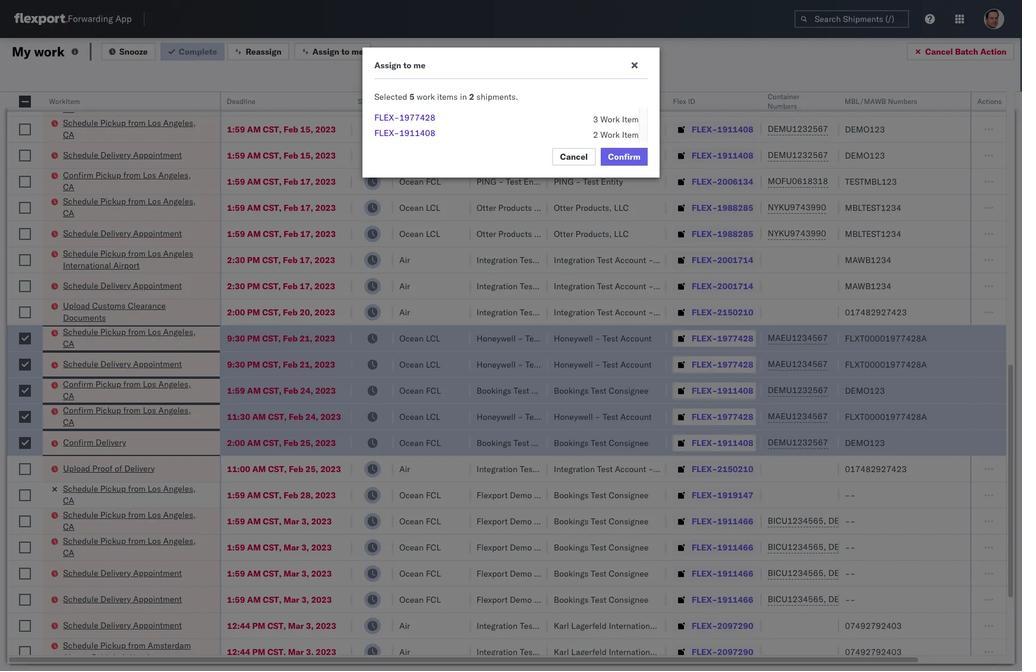 Task type: describe. For each thing, give the bounding box(es) containing it.
1 karl lagerfeld international b.v c/o bleckmann from the top
[[554, 621, 733, 632]]

14 ocean from the top
[[400, 569, 424, 579]]

2 15, from the top
[[300, 150, 313, 161]]

mbl/mawb
[[846, 97, 887, 106]]

from for 6th schedule pickup from los angeles, ca button from the bottom
[[128, 91, 146, 102]]

angeles, for 6th schedule pickup from los angeles, ca button
[[163, 536, 196, 547]]

angeles, for 5th schedule pickup from los angeles, ca button from the bottom
[[163, 117, 196, 128]]

2 ca from the top
[[63, 129, 74, 140]]

2 demo123 from the top
[[846, 150, 886, 161]]

delivery for 5th schedule delivery appointment button from the top
[[100, 568, 131, 579]]

mode button
[[394, 95, 459, 106]]

pickup for schedule pickup from los angeles international airport button
[[100, 248, 126, 259]]

mbl/mawb numbers button
[[840, 95, 976, 106]]

operator
[[994, 97, 1023, 106]]

container
[[768, 92, 800, 101]]

11:00
[[227, 464, 250, 475]]

11 1:59 from the top
[[227, 569, 245, 579]]

2 b.v from the top
[[660, 647, 673, 658]]

schedule inside schedule pickup from amsterdam airport schiphol, haarlemmermeer, netherlands
[[63, 641, 98, 651]]

haarlemmermeer,
[[129, 653, 197, 663]]

6 schedule delivery appointment button from the top
[[63, 594, 182, 607]]

assign to me inside button
[[313, 46, 364, 57]]

2 flxt00001977428a from the top
[[846, 359, 927, 370]]

work for 2
[[601, 130, 620, 140]]

client name
[[477, 97, 517, 106]]

test 20  for demo123
[[994, 150, 1023, 161]]

1 bleckmann from the top
[[691, 621, 733, 632]]

confirm delivery
[[63, 438, 126, 448]]

2 vertical spatial international
[[609, 647, 657, 658]]

schedule delivery appointment link for 4th schedule delivery appointment button from the top of the page
[[63, 359, 182, 370]]

client
[[477, 97, 496, 106]]

3 bicu1234565, demu1232567 from the top
[[768, 568, 889, 579]]

4 appointment from the top
[[133, 359, 182, 370]]

flex id button
[[667, 95, 750, 106]]

ping - test entity for 1:59 am cst, feb 17, 2023
[[477, 176, 546, 187]]

1 b.v from the top
[[660, 621, 673, 632]]

1 digital from the top
[[689, 255, 714, 265]]

confirm inside confirm button
[[608, 152, 641, 162]]

schedule delivery appointment link for 1st schedule delivery appointment button from the bottom
[[63, 620, 182, 632]]

schedule inside schedule pickup from los angeles international airport
[[63, 248, 98, 259]]

flex id
[[673, 97, 695, 106]]

container numbers
[[768, 92, 800, 111]]

2 ocean from the top
[[400, 124, 424, 135]]

7 1:59 from the top
[[227, 386, 245, 396]]

upload proof of delivery button
[[63, 463, 155, 476]]

2 1:59 from the top
[[227, 124, 245, 135]]

2150210 for 2:00 pm cst, feb 20, 2023
[[718, 307, 754, 318]]

4 ocean lcl from the top
[[400, 359, 441, 370]]

forwarding
[[68, 13, 113, 25]]

1 nyku9743990 from the top
[[768, 202, 827, 213]]

flex- inside flex-1977428 link
[[375, 112, 400, 123]]

2:00 for 2:00 am cst, feb 25, 2023
[[227, 438, 245, 449]]

proof
[[92, 463, 112, 474]]

2 work item
[[593, 130, 639, 140]]

Search Shipments (/) text field
[[795, 10, 910, 28]]

1 9:30 pm cst, feb 21, 2023 from the top
[[227, 333, 335, 344]]

1 9:30 from the top
[[227, 333, 245, 344]]

1 schedule pickup from los angeles, ca button from the top
[[63, 91, 205, 116]]

20 for --
[[1011, 569, 1021, 579]]

1 2:30 from the top
[[227, 255, 245, 265]]

1 air from the top
[[400, 255, 410, 265]]

schedule delivery appointment link for 2nd schedule delivery appointment button from the top
[[63, 227, 182, 239]]

6 ocean from the top
[[400, 333, 424, 344]]

angeles, for 3rd schedule pickup from los angeles, ca button from the bottom of the page
[[163, 327, 196, 338]]

1 integration test account - western digital from the top
[[554, 255, 714, 265]]

in
[[460, 92, 467, 102]]

3
[[593, 114, 599, 125]]

3 air from the top
[[400, 307, 410, 318]]

to inside button
[[342, 46, 350, 57]]

los for 5th schedule pickup from los angeles, ca button from the bottom
[[148, 117, 161, 128]]

2 9:30 from the top
[[227, 359, 245, 370]]

8 fcl from the top
[[426, 543, 441, 553]]

schedule pickup from los angeles international airport button
[[63, 248, 205, 273]]

schedule delivery appointment link for 7th schedule delivery appointment button from the bottom of the page
[[63, 149, 182, 161]]

los for 3rd schedule pickup from los angeles, ca button from the bottom of the page
[[148, 327, 161, 338]]

1 demo from the top
[[510, 490, 532, 501]]

documents
[[63, 312, 106, 323]]

3 ocean fcl from the top
[[400, 176, 441, 187]]

container numbers button
[[762, 90, 828, 111]]

client name button
[[471, 95, 536, 106]]

2 mbltest1234 from the top
[[846, 229, 902, 239]]

schedule delivery appointment for 5th schedule delivery appointment button from the top
[[63, 568, 182, 579]]

delivery for confirm delivery button
[[96, 438, 126, 448]]

los for 11:30 am cst, feb 24, 2023 confirm pickup from los angeles, ca button
[[143, 406, 156, 416]]

pickup for 5th schedule pickup from los angeles, ca button
[[100, 510, 126, 521]]

confirm delivery button
[[63, 437, 126, 450]]

1 ca from the top
[[63, 103, 74, 114]]

items
[[437, 92, 458, 102]]

testmbl123 for 1:59 am cst, feb 17, 2023
[[846, 176, 898, 187]]

8 schedule from the top
[[63, 327, 98, 338]]

1 llc from the top
[[614, 202, 629, 213]]

confirm pickup from los angeles, ca button for 1:59 am cst, feb 17, 2023
[[63, 169, 205, 194]]

maeu1234567 for schedule pickup from los angeles, ca
[[768, 333, 828, 344]]

3 demo123 from the top
[[846, 386, 886, 396]]

3 flexport demo consignee from the top
[[477, 543, 574, 553]]

schedule delivery appointment for 2nd schedule delivery appointment button from the top
[[63, 228, 182, 239]]

2:00 for 2:00 pm cst, feb 20, 2023
[[227, 307, 245, 318]]

6 appointment from the top
[[133, 594, 182, 605]]

deadline
[[227, 97, 256, 106]]

1 1:59 am cst, mar 3, 2023 from the top
[[227, 516, 332, 527]]

20,
[[300, 307, 313, 318]]

from for 5th schedule pickup from los angeles, ca button
[[128, 510, 146, 521]]

schedule pickup from los angeles international airport
[[63, 248, 193, 271]]

mofu0618318 for 1:59 am cst, feb 14, 2023
[[768, 98, 829, 108]]

action
[[981, 46, 1007, 57]]

pickup for 11:30 am cst, feb 24, 2023 confirm pickup from los angeles, ca button
[[96, 406, 121, 416]]

1 horizontal spatial assign to me
[[375, 60, 426, 71]]

1 vertical spatial to
[[404, 60, 412, 71]]

upload for upload proof of delivery
[[63, 463, 90, 474]]

forwarding app link
[[14, 13, 132, 25]]

2 flex-2097290 from the top
[[692, 647, 754, 658]]

2 schedule delivery appointment button from the top
[[63, 227, 182, 241]]

schedule pickup from los angeles, ca link for 5th schedule pickup from los angeles, ca button
[[63, 509, 205, 533]]

schedule pickup from amsterdam airport schiphol, haarlemmermeer, netherlands link
[[63, 640, 205, 672]]

mofu0618318 for 1:59 am cst, feb 17, 2023
[[768, 176, 829, 187]]

schedule delivery appointment for sixth schedule delivery appointment button
[[63, 594, 182, 605]]

7 schedule delivery appointment button from the top
[[63, 620, 182, 633]]

2:00 am cst, feb 25, 2023
[[227, 438, 336, 449]]

2 fcl from the top
[[426, 124, 441, 135]]

flex-1911408 link
[[375, 128, 436, 141]]

2 karl lagerfeld international b.v c/o bleckmann from the top
[[554, 647, 733, 658]]

4 flexport from the top
[[477, 569, 508, 579]]

5 ocean fcl from the top
[[400, 438, 441, 449]]

customs
[[92, 301, 126, 311]]

2 flex-1911466 from the top
[[692, 543, 754, 553]]

reassign
[[246, 46, 282, 57]]

5 demo from the top
[[510, 595, 532, 606]]

my work
[[12, 43, 65, 60]]

ocean lcl for 11:30 am cst, feb 24, 2023 confirm pickup from los angeles, ca link
[[400, 412, 441, 422]]

international inside schedule pickup from los angeles international airport
[[63, 260, 111, 271]]

2 lagerfeld from the top
[[572, 647, 607, 658]]

2 schedule pickup from los angeles, ca button from the top
[[63, 117, 205, 142]]

upload proof of delivery
[[63, 463, 155, 474]]

id
[[688, 97, 695, 106]]

delivery inside "link"
[[124, 463, 155, 474]]

amsterdam
[[148, 641, 191, 651]]

3 work item
[[593, 114, 639, 125]]

flex- inside the flex-1911408 link
[[375, 128, 400, 139]]

angeles, for 5th schedule pickup from los angeles, ca button
[[163, 510, 196, 521]]

delivery for sixth schedule delivery appointment button
[[100, 594, 131, 605]]

5 1:59 from the top
[[227, 202, 245, 213]]

10 ocean fcl from the top
[[400, 595, 441, 606]]

name
[[498, 97, 517, 106]]

clearance
[[128, 301, 166, 311]]

6 ocean fcl from the top
[[400, 490, 441, 501]]

17, for confirm pickup from los angeles, ca
[[300, 176, 313, 187]]

schedule pickup from los angeles, ca link for 6th schedule pickup from los angeles, ca button
[[63, 535, 205, 559]]

forwarding app
[[68, 13, 132, 25]]

11:30 am cst, feb 24, 2023
[[227, 412, 341, 422]]

los for 3rd schedule pickup from los angeles, ca button
[[148, 196, 161, 207]]

upload customs clearance documents button
[[63, 300, 205, 325]]

11 ocean from the top
[[400, 490, 424, 501]]

1 mawb1234 from the top
[[846, 255, 892, 265]]

schedule pickup from los angeles international airport link
[[63, 248, 205, 271]]

selected
[[375, 92, 408, 102]]

flex-1977428 link
[[375, 112, 436, 125]]

netherlands
[[63, 664, 110, 672]]

4 lcl from the top
[[426, 359, 441, 370]]

3 appointment from the top
[[133, 280, 182, 291]]

1:59 am cst, feb 24, 2023
[[227, 386, 336, 396]]

2 1:59 am cst, mar 3, 2023 from the top
[[227, 543, 332, 553]]

pickup for confirm pickup from los angeles, ca button corresponding to 1:59 am cst, feb 24, 2023
[[96, 379, 121, 390]]

1 15, from the top
[[300, 124, 313, 135]]

4 flexport demo consignee from the top
[[477, 569, 574, 579]]

confirm inside confirm delivery link
[[63, 438, 93, 448]]

4 ocean fcl from the top
[[400, 386, 441, 396]]

017482927423 for 2:00 pm cst, feb 20, 2023
[[846, 307, 907, 318]]

selected 5 work items in 2 shipments.
[[375, 92, 519, 102]]

from for 11:30 am cst, feb 24, 2023 confirm pickup from los angeles, ca button
[[123, 406, 141, 416]]

angeles
[[163, 248, 193, 259]]

1911408 inside the flex-1911408 link
[[400, 128, 436, 139]]

3 schedule from the top
[[63, 150, 98, 160]]

2 appointment from the top
[[133, 228, 182, 239]]

0 horizontal spatial work
[[34, 43, 65, 60]]

cancel batch action
[[926, 46, 1007, 57]]

1:59 am cst, feb 28, 2023
[[227, 490, 336, 501]]

schiphol,
[[92, 653, 127, 663]]

lcl for 3rd schedule pickup from los angeles, ca button from the bottom of the page
[[426, 333, 441, 344]]

los for 6th schedule pickup from los angeles, ca button from the bottom
[[148, 91, 161, 102]]

1:59 am cst, feb 14, 2023
[[227, 98, 336, 109]]

flxt00001977428a for confirm pickup from los angeles, ca
[[846, 412, 927, 422]]

15 schedule from the top
[[63, 620, 98, 631]]

los for confirm pickup from los angeles, ca button corresponding to 1:59 am cst, feb 24, 2023
[[143, 379, 156, 390]]

1 -- from the top
[[846, 490, 856, 501]]

flxt00001977428a for schedule pickup from los angeles, ca
[[846, 333, 927, 344]]

11:30
[[227, 412, 250, 422]]

assign to me button
[[294, 43, 372, 60]]

5 air from the top
[[400, 621, 410, 632]]

batch
[[956, 46, 979, 57]]

pickup for 3rd schedule pickup from los angeles, ca button from the bottom of the page
[[100, 327, 126, 338]]

shipments.
[[477, 92, 519, 102]]

1 21, from the top
[[300, 333, 313, 344]]

mbl/mawb numbers
[[846, 97, 918, 106]]

from for 3rd schedule pickup from los angeles, ca button from the bottom of the page
[[128, 327, 146, 338]]

12 ocean from the top
[[400, 516, 424, 527]]

4 -- from the top
[[846, 569, 856, 579]]

5 schedule pickup from los angeles, ca button from the top
[[63, 509, 205, 534]]

2 1988285 from the top
[[718, 229, 754, 239]]

reassign button
[[227, 43, 289, 60]]

flex-2006134 for 1:59 am cst, feb 14, 2023
[[692, 98, 754, 109]]

24, for 1:59 am cst, feb 24, 2023
[[300, 386, 313, 396]]

upload customs clearance documents link
[[63, 300, 205, 324]]

1 schedule delivery appointment button from the top
[[63, 149, 182, 162]]

3 -- from the top
[[846, 543, 856, 553]]

10 ca from the top
[[63, 548, 74, 559]]

entity for 1:59 am cst, feb 14, 2023
[[524, 98, 546, 109]]

9 resize handle column header from the left
[[825, 92, 840, 672]]

25, for 2:00 am cst, feb 25, 2023
[[300, 438, 313, 449]]

2 karl from the top
[[554, 647, 569, 658]]

my
[[12, 43, 31, 60]]

5
[[410, 92, 415, 102]]

deadline button
[[221, 95, 340, 106]]

app
[[115, 13, 132, 25]]

4 schedule delivery appointment button from the top
[[63, 359, 182, 372]]

5 schedule pickup from los angeles, ca link from the top
[[63, 483, 205, 507]]

delivery for 4th schedule delivery appointment button from the top of the page
[[100, 359, 131, 370]]

4 1:59 from the top
[[227, 176, 245, 187]]

2 bleckmann from the top
[[691, 647, 733, 658]]

1 products from the top
[[499, 202, 532, 213]]

from for 1:59 am cst, feb 17, 2023's confirm pickup from los angeles, ca button
[[123, 170, 141, 180]]

schedule pickup from amsterdam airport schiphol, haarlemmermeer, netherlands button
[[63, 640, 205, 672]]

9 schedule from the top
[[63, 359, 98, 370]]

11:00 am cst, feb 25, 2023
[[227, 464, 341, 475]]



Task type: vqa. For each thing, say whether or not it's contained in the screenshot.


Task type: locate. For each thing, give the bounding box(es) containing it.
pickup for schedule pickup from amsterdam airport schiphol, haarlemmermeer, netherlands button
[[100, 641, 126, 651]]

8 ca from the top
[[63, 496, 74, 506]]

schedule pickup from los angeles, ca link for 3rd schedule pickup from los angeles, ca button
[[63, 195, 205, 219]]

me inside button
[[352, 46, 364, 57]]

6 fcl from the top
[[426, 490, 441, 501]]

numbers for mbl/mawb numbers
[[889, 97, 918, 106]]

1 1988285 from the top
[[718, 202, 754, 213]]

0 horizontal spatial assign
[[313, 46, 340, 57]]

flexport. image
[[14, 13, 68, 25]]

1 vertical spatial work
[[417, 92, 435, 102]]

21, up 1:59 am cst, feb 24, 2023
[[300, 359, 313, 370]]

0 vertical spatial 12:44 pm cst, mar 3, 2023
[[227, 621, 337, 632]]

airport up customs
[[113, 260, 140, 271]]

0 vertical spatial 12:44
[[227, 621, 250, 632]]

4 demo123 from the top
[[846, 438, 886, 449]]

snooze down app
[[119, 46, 148, 57]]

0 vertical spatial 2:00
[[227, 307, 245, 318]]

pickup for 6th schedule pickup from los angeles, ca button
[[100, 536, 126, 547]]

ping for 1:59 am cst, feb 17, 2023
[[477, 176, 497, 187]]

2 schedule pickup from los angeles, ca link from the top
[[63, 117, 205, 141]]

2 schedule delivery appointment from the top
[[63, 228, 182, 239]]

1:59
[[227, 98, 245, 109], [227, 124, 245, 135], [227, 150, 245, 161], [227, 176, 245, 187], [227, 202, 245, 213], [227, 229, 245, 239], [227, 386, 245, 396], [227, 490, 245, 501], [227, 516, 245, 527], [227, 543, 245, 553], [227, 569, 245, 579], [227, 595, 245, 606]]

4 demo from the top
[[510, 569, 532, 579]]

schedule delivery appointment link
[[63, 149, 182, 161], [63, 227, 182, 239], [63, 280, 182, 292], [63, 359, 182, 370], [63, 568, 182, 579], [63, 594, 182, 606], [63, 620, 182, 632]]

confirm pickup from los angeles, ca link for 1:59 am cst, feb 17, 2023
[[63, 169, 205, 193]]

los for schedule pickup from los angeles international airport button
[[148, 248, 161, 259]]

0 vertical spatial snooze
[[119, 46, 148, 57]]

9:30 up 11:30
[[227, 359, 245, 370]]

1 horizontal spatial to
[[404, 60, 412, 71]]

2 products, from the top
[[576, 229, 612, 239]]

2006134
[[718, 98, 754, 109], [718, 176, 754, 187]]

1 ocean lcl from the top
[[400, 202, 441, 213]]

1 vertical spatial test
[[994, 569, 1009, 579]]

1911466
[[718, 516, 754, 527], [718, 543, 754, 553], [718, 569, 754, 579], [718, 595, 754, 606]]

8 1:59 from the top
[[227, 490, 245, 501]]

1 vertical spatial 2150210
[[718, 464, 754, 475]]

0 vertical spatial karl
[[554, 621, 569, 632]]

1 test from the top
[[994, 150, 1009, 161]]

0 vertical spatial flex-1988285
[[692, 202, 754, 213]]

schedule pickup from los angeles, ca link for 5th schedule pickup from los angeles, ca button from the bottom
[[63, 117, 205, 141]]

products
[[499, 202, 532, 213], [499, 229, 532, 239]]

ping - test entity for 1:59 am cst, feb 14, 2023
[[477, 98, 546, 109]]

0 vertical spatial me
[[352, 46, 364, 57]]

snooze left mode
[[358, 97, 381, 106]]

0 vertical spatial 20
[[1011, 150, 1021, 161]]

0 vertical spatial 9:30
[[227, 333, 245, 344]]

numbers
[[889, 97, 918, 106], [768, 102, 798, 111]]

1 horizontal spatial snooze
[[358, 97, 381, 106]]

1 vertical spatial work
[[601, 130, 620, 140]]

2 2006134 from the top
[[718, 176, 754, 187]]

5 appointment from the top
[[133, 568, 182, 579]]

0 vertical spatial 9:30 pm cst, feb 21, 2023
[[227, 333, 335, 344]]

assign up selected
[[375, 60, 402, 71]]

1 vertical spatial western
[[656, 281, 687, 292]]

schedule pickup from los angeles, ca for 5th schedule pickup from los angeles, ca button from the bottom
[[63, 117, 196, 140]]

mofu0618318
[[768, 98, 829, 108], [768, 176, 829, 187]]

cancel inside button
[[560, 152, 588, 162]]

0 vertical spatial 21,
[[300, 333, 313, 344]]

1 vertical spatial item
[[622, 130, 639, 140]]

9:30 pm cst, feb 21, 2023
[[227, 333, 335, 344], [227, 359, 335, 370]]

3 ocean from the top
[[400, 176, 424, 187]]

1 resize handle column header from the left
[[29, 92, 43, 672]]

1 vertical spatial lagerfeld
[[572, 647, 607, 658]]

0 vertical spatial upload
[[63, 301, 90, 311]]

3 resize handle column header from the left
[[338, 92, 352, 672]]

pickup for 5th schedule pickup from los angeles, ca button from the bottom
[[100, 117, 126, 128]]

numbers down container
[[768, 102, 798, 111]]

flex-2006134
[[692, 98, 754, 109], [692, 176, 754, 187]]

0 vertical spatial 25,
[[300, 438, 313, 449]]

4 ca from the top
[[63, 208, 74, 219]]

7 appointment from the top
[[133, 620, 182, 631]]

confirm delivery link
[[63, 437, 126, 449]]

5 schedule delivery appointment button from the top
[[63, 568, 182, 581]]

24, up the 11:30 am cst, feb 24, 2023
[[300, 386, 313, 396]]

schedule delivery appointment for 7th schedule delivery appointment button from the bottom of the page
[[63, 150, 182, 160]]

2006134 for 1:59 am cst, feb 17, 2023
[[718, 176, 754, 187]]

flex-1911408
[[692, 124, 754, 135], [375, 128, 436, 139], [692, 150, 754, 161], [692, 386, 754, 396], [692, 438, 754, 449]]

upload left proof on the bottom left
[[63, 463, 90, 474]]

flex-1919147 button
[[673, 487, 756, 504], [673, 487, 756, 504]]

2:00
[[227, 307, 245, 318], [227, 438, 245, 449]]

1 schedule from the top
[[63, 91, 98, 102]]

delivery inside button
[[96, 438, 126, 448]]

12 1:59 from the top
[[227, 595, 245, 606]]

6 schedule pickup from los angeles, ca button from the top
[[63, 535, 205, 560]]

1 vertical spatial cancel
[[560, 152, 588, 162]]

angeles, for 6th schedule pickup from los angeles, ca button from the bottom
[[163, 91, 196, 102]]

0 vertical spatial integration test account - western digital
[[554, 255, 714, 265]]

ping
[[477, 98, 497, 109], [477, 176, 497, 187], [554, 176, 574, 187]]

numbers right mbl/mawb on the top of the page
[[889, 97, 918, 106]]

schedule pickup from los angeles, ca
[[63, 91, 196, 114], [63, 117, 196, 140], [63, 196, 196, 219], [63, 327, 196, 350], [63, 484, 196, 506], [63, 510, 196, 532], [63, 536, 196, 559]]

work right 3
[[601, 114, 620, 125]]

workitem button
[[43, 95, 208, 106]]

confirm pickup from los angeles, ca link for 1:59 am cst, feb 24, 2023
[[63, 379, 205, 403]]

0 vertical spatial item
[[622, 114, 639, 125]]

2 bicu1234565, demu1232567 from the top
[[768, 542, 889, 553]]

1988285
[[718, 202, 754, 213], [718, 229, 754, 239]]

1 vertical spatial c/o
[[675, 647, 689, 658]]

2 right in
[[469, 92, 475, 102]]

schedule pickup from los angeles, ca link for 3rd schedule pickup from los angeles, ca button from the bottom of the page
[[63, 326, 205, 350]]

demu1232567
[[768, 124, 829, 134], [768, 150, 829, 161], [768, 385, 829, 396], [768, 438, 829, 448], [829, 516, 889, 527], [829, 542, 889, 553], [829, 568, 889, 579], [829, 595, 889, 605]]

cancel button
[[552, 148, 597, 166]]

1 flex-2001714 from the top
[[692, 255, 754, 265]]

8 ocean from the top
[[400, 386, 424, 396]]

2 schedule delivery appointment link from the top
[[63, 227, 182, 239]]

otter
[[477, 202, 496, 213], [554, 202, 574, 213], [477, 229, 496, 239], [554, 229, 574, 239]]

None checkbox
[[19, 97, 31, 109], [19, 123, 31, 135], [19, 150, 31, 161], [19, 202, 31, 214], [19, 228, 31, 240], [19, 254, 31, 266], [19, 280, 31, 292], [19, 307, 31, 318], [19, 490, 31, 502], [19, 542, 31, 554], [19, 568, 31, 580], [19, 647, 31, 659], [19, 97, 31, 109], [19, 123, 31, 135], [19, 150, 31, 161], [19, 202, 31, 214], [19, 228, 31, 240], [19, 254, 31, 266], [19, 280, 31, 292], [19, 307, 31, 318], [19, 490, 31, 502], [19, 542, 31, 554], [19, 568, 31, 580], [19, 647, 31, 659]]

1 vertical spatial maeu1234567
[[768, 359, 828, 370]]

1 2001714 from the top
[[718, 255, 754, 265]]

airport up netherlands
[[63, 653, 89, 663]]

5 flexport from the top
[[477, 595, 508, 606]]

los
[[148, 91, 161, 102], [148, 117, 161, 128], [143, 170, 156, 180], [148, 196, 161, 207], [148, 248, 161, 259], [148, 327, 161, 338], [143, 379, 156, 390], [143, 406, 156, 416], [148, 484, 161, 494], [148, 510, 161, 521], [148, 536, 161, 547]]

2 vertical spatial flxt00001977428a
[[846, 412, 927, 422]]

12:44
[[227, 621, 250, 632], [227, 647, 250, 658]]

9:30 pm cst, feb 21, 2023 down 2:00 pm cst, feb 20, 2023
[[227, 333, 335, 344]]

schedule delivery appointment button
[[63, 149, 182, 162], [63, 227, 182, 241], [63, 280, 182, 293], [63, 359, 182, 372], [63, 568, 182, 581], [63, 594, 182, 607], [63, 620, 182, 633]]

flex-2097290
[[692, 621, 754, 632], [692, 647, 754, 658]]

0 vertical spatial 2:30
[[227, 255, 245, 265]]

2 lcl from the top
[[426, 229, 441, 239]]

1:59 am cst, mar 3, 2023
[[227, 516, 332, 527], [227, 543, 332, 553], [227, 569, 332, 579], [227, 595, 332, 606]]

1:59 am cst, feb 15, 2023
[[227, 124, 336, 135], [227, 150, 336, 161]]

25, for 11:00 am cst, feb 25, 2023
[[306, 464, 319, 475]]

work right 5
[[417, 92, 435, 102]]

17, for schedule pickup from los angeles, ca
[[300, 202, 313, 213]]

los for 1:59 am cst, feb 17, 2023's confirm pickup from los angeles, ca button
[[143, 170, 156, 180]]

cancel for cancel
[[560, 152, 588, 162]]

1 1:59 from the top
[[227, 98, 245, 109]]

cancel for cancel batch action
[[926, 46, 954, 57]]

1 horizontal spatial work
[[417, 92, 435, 102]]

lcl for 11:30 am cst, feb 24, 2023 confirm pickup from los angeles, ca button
[[426, 412, 441, 422]]

numbers inside container numbers
[[768, 102, 798, 111]]

schedule delivery appointment link for sixth schedule delivery appointment button
[[63, 594, 182, 606]]

1 vertical spatial 20
[[1011, 569, 1021, 579]]

0 vertical spatial confirm pickup from los angeles, ca button
[[63, 169, 205, 194]]

pickup for 3rd schedule pickup from los angeles, ca button
[[100, 196, 126, 207]]

from for confirm pickup from los angeles, ca button corresponding to 1:59 am cst, feb 24, 2023
[[123, 379, 141, 390]]

0 vertical spatial flxt00001977428a
[[846, 333, 927, 344]]

-
[[499, 98, 504, 109], [499, 176, 504, 187], [576, 176, 581, 187], [535, 202, 540, 213], [535, 229, 540, 239], [649, 255, 654, 265], [649, 281, 654, 292], [571, 307, 577, 318], [649, 307, 654, 318], [518, 333, 523, 344], [596, 333, 601, 344], [518, 359, 523, 370], [596, 359, 601, 370], [518, 412, 523, 422], [596, 412, 601, 422], [571, 464, 577, 475], [649, 464, 654, 475], [846, 490, 851, 501], [851, 490, 856, 501], [846, 516, 851, 527], [851, 516, 856, 527], [846, 543, 851, 553], [851, 543, 856, 553], [846, 569, 851, 579], [851, 569, 856, 579], [846, 595, 851, 606], [851, 595, 856, 606]]

1 2150210 from the top
[[718, 307, 754, 318]]

bleckmann
[[691, 621, 733, 632], [691, 647, 733, 658]]

schedule pickup from los angeles, ca link for 6th schedule pickup from los angeles, ca button from the bottom
[[63, 91, 205, 114]]

from inside schedule pickup from amsterdam airport schiphol, haarlemmermeer, netherlands
[[128, 641, 146, 651]]

1 schedule delivery appointment from the top
[[63, 150, 182, 160]]

0 vertical spatial work
[[34, 43, 65, 60]]

confirm pickup from los angeles, ca button for 11:30 am cst, feb 24, 2023
[[63, 405, 205, 430]]

nyku9743990
[[768, 202, 827, 213], [768, 228, 827, 239]]

9 ocean from the top
[[400, 412, 424, 422]]

1 vertical spatial flxt00001977428a
[[846, 359, 927, 370]]

5 schedule from the top
[[63, 228, 98, 239]]

from inside schedule pickup from los angeles international airport
[[128, 248, 146, 259]]

2 12:44 from the top
[[227, 647, 250, 658]]

1 karl from the top
[[554, 621, 569, 632]]

1 horizontal spatial 2
[[593, 130, 599, 140]]

0 vertical spatial mawb1234
[[846, 255, 892, 265]]

1 vertical spatial international
[[609, 621, 657, 632]]

testmbl123
[[846, 98, 898, 109], [846, 176, 898, 187]]

1 vertical spatial 9:30
[[227, 359, 245, 370]]

1 vertical spatial me
[[414, 60, 426, 71]]

schedule
[[63, 91, 98, 102], [63, 117, 98, 128], [63, 150, 98, 160], [63, 196, 98, 207], [63, 228, 98, 239], [63, 248, 98, 259], [63, 280, 98, 291], [63, 327, 98, 338], [63, 359, 98, 370], [63, 484, 98, 494], [63, 510, 98, 521], [63, 536, 98, 547], [63, 568, 98, 579], [63, 594, 98, 605], [63, 620, 98, 631], [63, 641, 98, 651]]

item up "2 work item"
[[622, 114, 639, 125]]

1 2:30 pm cst, feb 17, 2023 from the top
[[227, 255, 335, 265]]

testmbl123 for 1:59 am cst, feb 14, 2023
[[846, 98, 898, 109]]

0 vertical spatial 07492792403
[[846, 621, 902, 632]]

pickup for 1:59 am cst, feb 17, 2023's confirm pickup from los angeles, ca button
[[96, 170, 121, 180]]

confirm pickup from los angeles, ca for 11:30 am cst, feb 24, 2023
[[63, 406, 191, 428]]

snooze inside button
[[119, 46, 148, 57]]

flex-2150210 button
[[673, 304, 756, 321], [673, 304, 756, 321], [673, 461, 756, 478], [673, 461, 756, 478]]

None checkbox
[[19, 96, 31, 108], [19, 176, 31, 188], [19, 333, 31, 345], [19, 359, 31, 371], [19, 385, 31, 397], [19, 411, 31, 423], [19, 437, 31, 449], [19, 463, 31, 475], [19, 516, 31, 528], [19, 594, 31, 606], [19, 620, 31, 632], [19, 96, 31, 108], [19, 176, 31, 188], [19, 333, 31, 345], [19, 359, 31, 371], [19, 385, 31, 397], [19, 411, 31, 423], [19, 437, 31, 449], [19, 463, 31, 475], [19, 516, 31, 528], [19, 594, 31, 606], [19, 620, 31, 632]]

1 vertical spatial upload
[[63, 463, 90, 474]]

2 western from the top
[[656, 281, 687, 292]]

20 for demo123
[[1011, 150, 1021, 161]]

1 vertical spatial 1988285
[[718, 229, 754, 239]]

ping for 1:59 am cst, feb 14, 2023
[[477, 98, 497, 109]]

1 vertical spatial 2:00
[[227, 438, 245, 449]]

1 12:44 from the top
[[227, 621, 250, 632]]

1 vertical spatial snooze
[[358, 97, 381, 106]]

3 schedule pickup from los angeles, ca button from the top
[[63, 195, 205, 220]]

1 vertical spatial 2001714
[[718, 281, 754, 292]]

upload up documents
[[63, 301, 90, 311]]

0 vertical spatial international
[[63, 260, 111, 271]]

0 vertical spatial 1:59 am cst, feb 17, 2023
[[227, 176, 336, 187]]

1 fcl from the top
[[426, 98, 441, 109]]

bicu1234565,
[[768, 516, 827, 527], [768, 542, 827, 553], [768, 568, 827, 579], [768, 595, 827, 605]]

0 vertical spatial lagerfeld
[[572, 621, 607, 632]]

5 ocean from the top
[[400, 229, 424, 239]]

cancel inside button
[[926, 46, 954, 57]]

017482927423 for 11:00 am cst, feb 25, 2023
[[846, 464, 907, 475]]

4 flex-1911466 from the top
[[692, 595, 754, 606]]

0 vertical spatial products
[[499, 202, 532, 213]]

flex-2006134 for 1:59 am cst, feb 17, 2023
[[692, 176, 754, 187]]

bookings
[[554, 124, 589, 135], [477, 150, 512, 161], [554, 150, 589, 161], [477, 386, 512, 396], [554, 386, 589, 396], [477, 438, 512, 449], [554, 438, 589, 449], [554, 490, 589, 501], [554, 516, 589, 527], [554, 543, 589, 553], [554, 569, 589, 579], [554, 595, 589, 606]]

2 flexport from the top
[[477, 516, 508, 527]]

20
[[1011, 150, 1021, 161], [1011, 569, 1021, 579]]

1 vertical spatial flex-2097290
[[692, 647, 754, 658]]

1 017482927423 from the top
[[846, 307, 907, 318]]

flexport
[[477, 490, 508, 501], [477, 516, 508, 527], [477, 543, 508, 553], [477, 569, 508, 579], [477, 595, 508, 606]]

flex-2150210 for 11:00 am cst, feb 25, 2023
[[692, 464, 754, 475]]

numbers inside 'button'
[[889, 97, 918, 106]]

from for schedule pickup from los angeles international airport button
[[128, 248, 146, 259]]

los for 6th schedule pickup from los angeles, ca button
[[148, 536, 161, 547]]

airport inside schedule pickup from amsterdam airport schiphol, haarlemmermeer, netherlands
[[63, 653, 89, 663]]

0 vertical spatial assign
[[313, 46, 340, 57]]

25, down the 11:30 am cst, feb 24, 2023
[[300, 438, 313, 449]]

delivery for 7th schedule delivery appointment button from the bottom of the page
[[100, 150, 131, 160]]

los for 5th schedule pickup from los angeles, ca button
[[148, 510, 161, 521]]

flex-1911466 button
[[673, 513, 756, 530], [673, 513, 756, 530], [673, 540, 756, 556], [673, 540, 756, 556], [673, 566, 756, 582], [673, 566, 756, 582], [673, 592, 756, 609], [673, 592, 756, 609]]

angeles, for confirm pickup from los angeles, ca button corresponding to 1:59 am cst, feb 24, 2023
[[158, 379, 191, 390]]

3 fcl from the top
[[426, 176, 441, 187]]

upload inside upload customs clearance documents
[[63, 301, 90, 311]]

flex-2006134 button
[[673, 95, 756, 111], [673, 95, 756, 111], [673, 173, 756, 190], [673, 173, 756, 190]]

flex
[[673, 97, 686, 106]]

1 vertical spatial nyku9743990
[[768, 228, 827, 239]]

2:30 up 2:00 pm cst, feb 20, 2023
[[227, 281, 245, 292]]

0 vertical spatial 2:30 pm cst, feb 17, 2023
[[227, 255, 335, 265]]

to
[[342, 46, 350, 57], [404, 60, 412, 71]]

numbers for container numbers
[[768, 102, 798, 111]]

4 bicu1234565, from the top
[[768, 595, 827, 605]]

upload customs clearance documents
[[63, 301, 166, 323]]

ocean lcl for schedule pickup from los angeles, ca link associated with 3rd schedule pickup from los angeles, ca button from the bottom of the page
[[400, 333, 441, 344]]

17, for schedule pickup from los angeles international airport
[[300, 255, 313, 265]]

4 schedule pickup from los angeles, ca button from the top
[[63, 326, 205, 351]]

of
[[115, 463, 122, 474]]

10 resize handle column header from the left
[[974, 92, 988, 672]]

schedule delivery appointment for 1st schedule delivery appointment button from the bottom
[[63, 620, 182, 631]]

1:59 am cst, feb 17, 2023
[[227, 176, 336, 187], [227, 202, 336, 213], [227, 229, 336, 239]]

cancel batch action button
[[907, 43, 1015, 60]]

schedule delivery appointment for 4th schedule delivery appointment button from the top of the page
[[63, 359, 182, 370]]

pickup for 6th schedule pickup from los angeles, ca button from the bottom
[[100, 91, 126, 102]]

3 demo from the top
[[510, 543, 532, 553]]

2 flex-1988285 from the top
[[692, 229, 754, 239]]

5 -- from the top
[[846, 595, 856, 606]]

actions
[[978, 97, 1003, 106]]

confirm pickup from los angeles, ca for 1:59 am cst, feb 17, 2023
[[63, 170, 191, 192]]

confirm pickup from los angeles, ca button for 1:59 am cst, feb 24, 2023
[[63, 379, 205, 404]]

1 vertical spatial assign
[[375, 60, 402, 71]]

1 vertical spatial 2:30
[[227, 281, 245, 292]]

14,
[[300, 98, 313, 109]]

assign to me
[[313, 46, 364, 57], [375, 60, 426, 71]]

0 vertical spatial flex-2006134
[[692, 98, 754, 109]]

0 vertical spatial maeu1234567
[[768, 333, 828, 344]]

9 fcl from the top
[[426, 569, 441, 579]]

1 vertical spatial 9:30 pm cst, feb 21, 2023
[[227, 359, 335, 370]]

ocean fcl
[[400, 98, 441, 109], [400, 124, 441, 135], [400, 176, 441, 187], [400, 386, 441, 396], [400, 438, 441, 449], [400, 490, 441, 501], [400, 516, 441, 527], [400, 543, 441, 553], [400, 569, 441, 579], [400, 595, 441, 606]]

maeu1234567 for confirm pickup from los angeles, ca
[[768, 411, 828, 422]]

24, for 11:30 am cst, feb 24, 2023
[[306, 412, 319, 422]]

los inside schedule pickup from los angeles international airport
[[148, 248, 161, 259]]

28,
[[300, 490, 313, 501]]

0 vertical spatial cancel
[[926, 46, 954, 57]]

1 vertical spatial llc
[[614, 229, 629, 239]]

item for 2 work item
[[622, 130, 639, 140]]

21, down 20,
[[300, 333, 313, 344]]

bicu1234565, demu1232567
[[768, 516, 889, 527], [768, 542, 889, 553], [768, 568, 889, 579], [768, 595, 889, 605]]

0 vertical spatial 24,
[[300, 386, 313, 396]]

mode
[[400, 97, 418, 106]]

0 vertical spatial 2150210
[[718, 307, 754, 318]]

1 vertical spatial 2:30 pm cst, feb 17, 2023
[[227, 281, 335, 292]]

bookings test consignee
[[554, 124, 649, 135], [477, 150, 572, 161], [554, 150, 649, 161], [477, 386, 572, 396], [554, 386, 649, 396], [477, 438, 572, 449], [554, 438, 649, 449], [554, 490, 649, 501], [554, 516, 649, 527], [554, 543, 649, 553], [554, 569, 649, 579], [554, 595, 649, 606]]

air
[[400, 255, 410, 265], [400, 281, 410, 292], [400, 307, 410, 318], [400, 464, 410, 475], [400, 621, 410, 632], [400, 647, 410, 658]]

1 vertical spatial products,
[[576, 229, 612, 239]]

0 vertical spatial to
[[342, 46, 350, 57]]

1 vertical spatial products
[[499, 229, 532, 239]]

21,
[[300, 333, 313, 344], [300, 359, 313, 370]]

upload inside "link"
[[63, 463, 90, 474]]

schedule pickup from los angeles, ca button
[[63, 91, 205, 116], [63, 117, 205, 142], [63, 195, 205, 220], [63, 326, 205, 351], [63, 509, 205, 534], [63, 535, 205, 560]]

0 vertical spatial otter products - test account
[[477, 202, 591, 213]]

2:30 right angeles at the top of the page
[[227, 255, 245, 265]]

1 vertical spatial airport
[[63, 653, 89, 663]]

item for 3 work item
[[622, 114, 639, 125]]

2 vertical spatial 1:59 am cst, feb 17, 2023
[[227, 229, 336, 239]]

2 integration test account - western digital from the top
[[554, 281, 714, 292]]

ocean lcl
[[400, 202, 441, 213], [400, 229, 441, 239], [400, 333, 441, 344], [400, 359, 441, 370], [400, 412, 441, 422]]

entity for 1:59 am cst, feb 17, 2023
[[524, 176, 546, 187]]

work right my
[[34, 43, 65, 60]]

from for schedule pickup from amsterdam airport schiphol, haarlemmermeer, netherlands button
[[128, 641, 146, 651]]

5 fcl from the top
[[426, 438, 441, 449]]

from for 3rd schedule pickup from los angeles, ca button
[[128, 196, 146, 207]]

airport
[[113, 260, 140, 271], [63, 653, 89, 663]]

1 vertical spatial 2006134
[[718, 176, 754, 187]]

1 vertical spatial confirm pickup from los angeles, ca
[[63, 379, 191, 402]]

3 1:59 am cst, feb 17, 2023 from the top
[[227, 229, 336, 239]]

1 vertical spatial flex-2150210
[[692, 464, 754, 475]]

3 schedule delivery appointment from the top
[[63, 280, 182, 291]]

1 horizontal spatial airport
[[113, 260, 140, 271]]

assign up 14,
[[313, 46, 340, 57]]

0 horizontal spatial snooze
[[119, 46, 148, 57]]

1 vertical spatial mbltest1234
[[846, 229, 902, 239]]

1 products, from the top
[[576, 202, 612, 213]]

upload for upload customs clearance documents
[[63, 301, 90, 311]]

1 vertical spatial 2097290
[[718, 647, 754, 658]]

2 20 from the top
[[1011, 569, 1021, 579]]

9:30 down 2:00 pm cst, feb 20, 2023
[[227, 333, 245, 344]]

1 07492792403 from the top
[[846, 621, 902, 632]]

schedule pickup from los angeles, ca for 6th schedule pickup from los angeles, ca button
[[63, 536, 196, 559]]

demo123
[[846, 124, 886, 135], [846, 150, 886, 161], [846, 386, 886, 396], [846, 438, 886, 449]]

schedule pickup from los angeles, ca for 3rd schedule pickup from los angeles, ca button
[[63, 196, 196, 219]]

c/o
[[675, 621, 689, 632], [675, 647, 689, 658]]

ocean lcl for schedule pickup from los angeles, ca link for 3rd schedule pickup from los angeles, ca button
[[400, 202, 441, 213]]

delivery for third schedule delivery appointment button from the top
[[100, 280, 131, 291]]

1 flex-1911466 from the top
[[692, 516, 754, 527]]

1919147
[[718, 490, 754, 501]]

me
[[352, 46, 364, 57], [414, 60, 426, 71]]

2:30 pm cst, feb 17, 2023
[[227, 255, 335, 265], [227, 281, 335, 292]]

confirm button
[[601, 148, 648, 166]]

flex-1919147
[[692, 490, 754, 501]]

cancel left batch
[[926, 46, 954, 57]]

schedule delivery appointment link for 5th schedule delivery appointment button from the top
[[63, 568, 182, 579]]

2 test from the top
[[994, 569, 1009, 579]]

from for 5th schedule pickup from los angeles, ca button from the bottom
[[128, 117, 146, 128]]

demo
[[510, 490, 532, 501], [510, 516, 532, 527], [510, 543, 532, 553], [510, 569, 532, 579], [510, 595, 532, 606]]

0 vertical spatial flex-2150210
[[692, 307, 754, 318]]

3 schedule pickup from los angeles, ca from the top
[[63, 196, 196, 219]]

test
[[506, 98, 522, 109], [591, 124, 607, 135], [514, 150, 530, 161], [591, 150, 607, 161], [506, 176, 522, 187], [583, 176, 599, 187], [542, 202, 558, 213], [542, 229, 558, 239], [597, 255, 613, 265], [597, 281, 613, 292], [520, 307, 536, 318], [597, 307, 613, 318], [526, 333, 541, 344], [603, 333, 619, 344], [526, 359, 541, 370], [603, 359, 619, 370], [514, 386, 530, 396], [591, 386, 607, 396], [526, 412, 541, 422], [603, 412, 619, 422], [514, 438, 530, 449], [591, 438, 607, 449], [520, 464, 536, 475], [597, 464, 613, 475], [591, 490, 607, 501], [591, 516, 607, 527], [591, 543, 607, 553], [591, 569, 607, 579], [591, 595, 607, 606]]

2:00 pm cst, feb 20, 2023
[[227, 307, 335, 318]]

0 vertical spatial confirm pickup from los angeles, ca link
[[63, 169, 205, 193]]

1 vertical spatial 12:44 pm cst, mar 3, 2023
[[227, 647, 337, 658]]

mar
[[284, 516, 300, 527], [284, 543, 300, 553], [284, 569, 300, 579], [284, 595, 300, 606], [288, 621, 304, 632], [288, 647, 304, 658]]

flxt00001977428a
[[846, 333, 927, 344], [846, 359, 927, 370], [846, 412, 927, 422]]

24,
[[300, 386, 313, 396], [306, 412, 319, 422]]

angeles, for 11:30 am cst, feb 24, 2023 confirm pickup from los angeles, ca button
[[158, 406, 191, 416]]

2 resize handle column header from the left
[[206, 92, 220, 672]]

7 schedule pickup from los angeles, ca from the top
[[63, 536, 196, 559]]

1 1:59 am cst, feb 15, 2023 from the top
[[227, 124, 336, 135]]

fcl
[[426, 98, 441, 109], [426, 124, 441, 135], [426, 176, 441, 187], [426, 386, 441, 396], [426, 438, 441, 449], [426, 490, 441, 501], [426, 516, 441, 527], [426, 543, 441, 553], [426, 569, 441, 579], [426, 595, 441, 606]]

schedule pickup from los angeles, ca for 3rd schedule pickup from los angeles, ca button from the bottom of the page
[[63, 327, 196, 350]]

mbltest1234
[[846, 202, 902, 213], [846, 229, 902, 239]]

1 vertical spatial 21,
[[300, 359, 313, 370]]

2 flex-2006134 from the top
[[692, 176, 754, 187]]

5 flexport demo consignee from the top
[[477, 595, 574, 606]]

2 07492792403 from the top
[[846, 647, 902, 658]]

0 horizontal spatial 2
[[469, 92, 475, 102]]

1 vertical spatial confirm pickup from los angeles, ca link
[[63, 379, 205, 403]]

assign inside assign to me button
[[313, 46, 340, 57]]

test for demo123
[[994, 150, 1009, 161]]

2 down 3
[[593, 130, 599, 140]]

airport inside schedule pickup from los angeles international airport
[[113, 260, 140, 271]]

2 21, from the top
[[300, 359, 313, 370]]

3 1:59 am cst, mar 3, 2023 from the top
[[227, 569, 332, 579]]

mawb1234
[[846, 255, 892, 265], [846, 281, 892, 292]]

3 1911466 from the top
[[718, 569, 754, 579]]

9:30 pm cst, feb 21, 2023 up 1:59 am cst, feb 24, 2023
[[227, 359, 335, 370]]

pickup inside schedule pickup from amsterdam airport schiphol, haarlemmermeer, netherlands
[[100, 641, 126, 651]]

2 bicu1234565, from the top
[[768, 542, 827, 553]]

0 vertical spatial 2
[[469, 92, 475, 102]]

resize handle column header
[[29, 92, 43, 672], [206, 92, 220, 672], [338, 92, 352, 672], [379, 92, 394, 672], [457, 92, 471, 672], [534, 92, 548, 672], [653, 92, 667, 672], [748, 92, 762, 672], [825, 92, 840, 672], [974, 92, 988, 672], [992, 92, 1007, 672]]

2 vertical spatial confirm pickup from los angeles, ca link
[[63, 405, 205, 429]]

test for --
[[994, 569, 1009, 579]]

17,
[[300, 176, 313, 187], [300, 202, 313, 213], [300, 229, 313, 239], [300, 255, 313, 265], [300, 281, 313, 292]]

0 vertical spatial b.v
[[660, 621, 673, 632]]

0 vertical spatial 2097290
[[718, 621, 754, 632]]

upload proof of delivery link
[[63, 463, 155, 475]]

1 horizontal spatial me
[[414, 60, 426, 71]]

0 vertical spatial 2001714
[[718, 255, 754, 265]]

integration test account - western digital
[[554, 255, 714, 265], [554, 281, 714, 292]]

confirm for 1:59 am cst, feb 17, 2023
[[63, 170, 93, 180]]

cancel left confirm button
[[560, 152, 588, 162]]

from for 6th schedule pickup from los angeles, ca button
[[128, 536, 146, 547]]

confirm pickup from los angeles, ca
[[63, 170, 191, 192], [63, 379, 191, 402], [63, 406, 191, 428]]

7 schedule pickup from los angeles, ca link from the top
[[63, 535, 205, 559]]

2150210 for 11:00 am cst, feb 25, 2023
[[718, 464, 754, 475]]

0 horizontal spatial to
[[342, 46, 350, 57]]

work down the 3 work item
[[601, 130, 620, 140]]

snooze button
[[101, 43, 156, 60]]

1 vertical spatial 12:44
[[227, 647, 250, 658]]

schedule pickup from los angeles, ca for 5th schedule pickup from los angeles, ca button
[[63, 510, 196, 532]]

workitem
[[49, 97, 80, 106]]

flex-2150210 for 2:00 pm cst, feb 20, 2023
[[692, 307, 754, 318]]

2 2:00 from the top
[[227, 438, 245, 449]]

schedule pickup from amsterdam airport schiphol, haarlemmermeer, netherlands
[[63, 641, 197, 672]]

3 ocean lcl from the top
[[400, 333, 441, 344]]

3,
[[302, 516, 309, 527], [302, 543, 309, 553], [302, 569, 309, 579], [302, 595, 309, 606], [306, 621, 314, 632], [306, 647, 314, 658]]

schedule delivery appointment
[[63, 150, 182, 160], [63, 228, 182, 239], [63, 280, 182, 291], [63, 359, 182, 370], [63, 568, 182, 579], [63, 594, 182, 605], [63, 620, 182, 631]]

1 vertical spatial 2
[[593, 130, 599, 140]]

item down the 3 work item
[[622, 130, 639, 140]]

1 ocean fcl from the top
[[400, 98, 441, 109]]

1 flex-2097290 from the top
[[692, 621, 754, 632]]

0 vertical spatial assign to me
[[313, 46, 364, 57]]

pickup inside schedule pickup from los angeles international airport
[[100, 248, 126, 259]]

10 schedule from the top
[[63, 484, 98, 494]]

4 1:59 am cst, mar 3, 2023 from the top
[[227, 595, 332, 606]]

1 vertical spatial 1:59 am cst, feb 15, 2023
[[227, 150, 336, 161]]

1:59 am cst, feb 17, 2023 for confirm pickup from los angeles, ca
[[227, 176, 336, 187]]

4 bicu1234565, demu1232567 from the top
[[768, 595, 889, 605]]

0 vertical spatial products,
[[576, 202, 612, 213]]

2:30
[[227, 255, 245, 265], [227, 281, 245, 292]]

24, up 2:00 am cst, feb 25, 2023
[[306, 412, 319, 422]]

1 vertical spatial otter products - test account
[[477, 229, 591, 239]]

schedule pickup from los angeles, ca link
[[63, 91, 205, 114], [63, 117, 205, 141], [63, 195, 205, 219], [63, 326, 205, 350], [63, 483, 205, 507], [63, 509, 205, 533], [63, 535, 205, 559]]

ping - test entity
[[477, 98, 546, 109], [477, 176, 546, 187], [554, 176, 623, 187]]

1 vertical spatial mofu0618318
[[768, 176, 829, 187]]

11 schedule from the top
[[63, 510, 98, 521]]

2 2:30 pm cst, feb 17, 2023 from the top
[[227, 281, 335, 292]]

1:59 am cst, feb 17, 2023 for schedule pickup from los angeles, ca
[[227, 202, 336, 213]]

5 lcl from the top
[[426, 412, 441, 422]]

test 20  for --
[[994, 569, 1023, 579]]

25, up 28,
[[306, 464, 319, 475]]

karl lagerfeld international b.v c/o bleckmann
[[554, 621, 733, 632], [554, 647, 733, 658]]

5 ocean lcl from the top
[[400, 412, 441, 422]]

schedule delivery appointment for third schedule delivery appointment button from the top
[[63, 280, 182, 291]]



